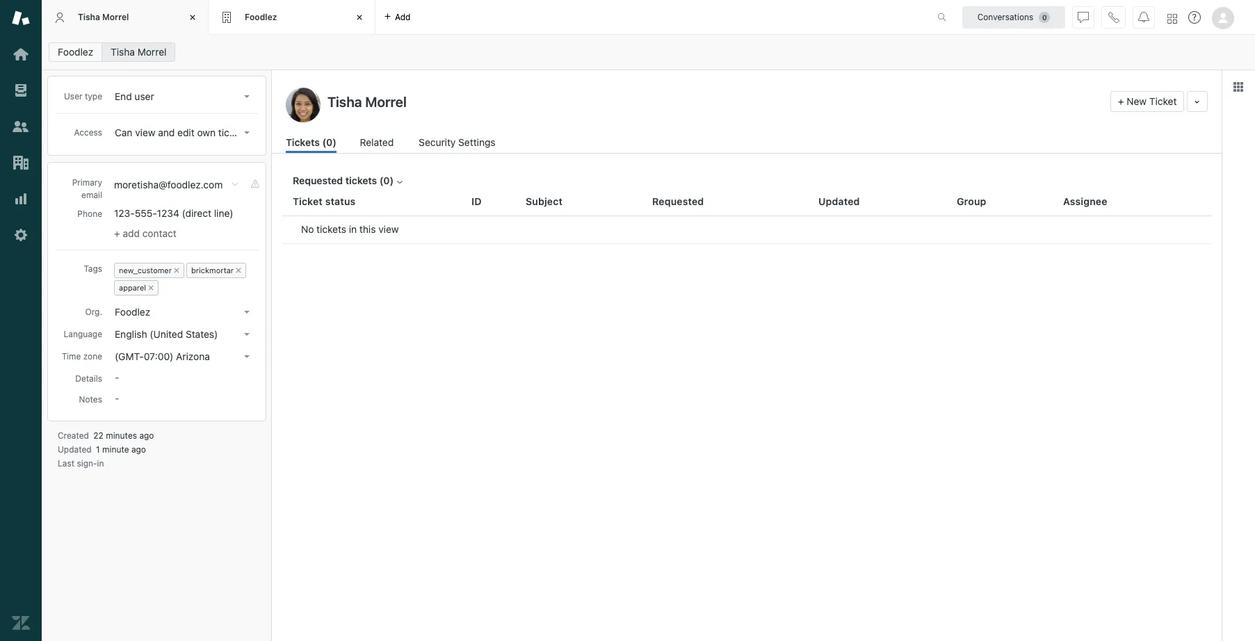 Task type: vqa. For each thing, say whether or not it's contained in the screenshot.
Foodlez tab
yes



Task type: locate. For each thing, give the bounding box(es) containing it.
view
[[135, 127, 155, 138], [378, 223, 399, 235]]

07:00)
[[144, 351, 173, 362]]

arrow down image inside (gmt-07:00) arizona button
[[244, 355, 250, 358]]

arrow down image inside can view and edit own tickets only button
[[244, 131, 250, 134]]

assignee
[[1063, 195, 1108, 207]]

2 horizontal spatial foodlez
[[245, 12, 277, 22]]

add right close icon
[[395, 11, 411, 22]]

0 vertical spatial tisha morrel
[[78, 12, 129, 22]]

ago
[[139, 430, 154, 441], [131, 444, 146, 455]]

1 vertical spatial in
[[97, 458, 104, 469]]

0 vertical spatial foodlez
[[245, 12, 277, 22]]

no tickets in this view
[[301, 223, 399, 235]]

0 horizontal spatial morrel
[[102, 12, 129, 22]]

1 horizontal spatial +
[[1118, 95, 1124, 107]]

new_customer
[[119, 266, 172, 275]]

foodlez
[[245, 12, 277, 22], [58, 46, 93, 58], [115, 306, 150, 318]]

created 22 minutes ago updated 1 minute ago last sign-in
[[58, 430, 154, 469]]

0 vertical spatial view
[[135, 127, 155, 138]]

tisha morrel
[[78, 12, 129, 22], [111, 46, 167, 58]]

0 horizontal spatial add
[[123, 227, 140, 239]]

0 vertical spatial in
[[349, 223, 357, 235]]

4 arrow down image from the top
[[244, 355, 250, 358]]

get help image
[[1189, 11, 1201, 24]]

status
[[325, 195, 356, 207]]

zone
[[83, 351, 102, 362]]

1 arrow down image from the top
[[244, 131, 250, 134]]

+ inside button
[[1118, 95, 1124, 107]]

tickets
[[218, 127, 248, 138], [345, 175, 377, 186], [317, 223, 346, 235]]

0 horizontal spatial updated
[[58, 444, 92, 455]]

zendesk support image
[[12, 9, 30, 27]]

new_customer link
[[119, 266, 172, 275]]

this
[[359, 223, 376, 235]]

security settings link
[[419, 135, 500, 153]]

3 arrow down image from the top
[[244, 333, 250, 336]]

0 vertical spatial ticket
[[1150, 95, 1177, 107]]

1 horizontal spatial view
[[378, 223, 399, 235]]

(gmt-07:00) arizona button
[[111, 347, 255, 367]]

tickets for no tickets in this view
[[317, 223, 346, 235]]

1 horizontal spatial in
[[349, 223, 357, 235]]

ticket
[[1150, 95, 1177, 107], [293, 195, 323, 207]]

no
[[301, 223, 314, 235]]

foodlez inside secondary element
[[58, 46, 93, 58]]

+ new ticket button
[[1111, 91, 1185, 112]]

1 vertical spatial view
[[378, 223, 399, 235]]

1 horizontal spatial ticket
[[1150, 95, 1177, 107]]

foodlez right close image
[[245, 12, 277, 22]]

0 horizontal spatial tisha
[[78, 12, 100, 22]]

tickets (0) link
[[286, 135, 337, 153]]

1 horizontal spatial morrel
[[137, 46, 167, 58]]

menu containing new_customer
[[111, 260, 255, 298]]

menu
[[111, 260, 255, 298]]

1 vertical spatial (0)
[[380, 175, 394, 186]]

main element
[[0, 0, 42, 641]]

tickets (0)
[[286, 136, 337, 148]]

0 vertical spatial tickets
[[218, 127, 248, 138]]

0 vertical spatial +
[[1118, 95, 1124, 107]]

zendesk image
[[12, 614, 30, 632]]

brickmortar link
[[191, 266, 234, 275]]

1 vertical spatial tisha
[[111, 46, 135, 58]]

ticket up no
[[293, 195, 323, 207]]

1 horizontal spatial tisha
[[111, 46, 135, 58]]

1 horizontal spatial requested
[[652, 195, 704, 207]]

grid
[[272, 188, 1222, 641]]

0 horizontal spatial foodlez
[[58, 46, 93, 58]]

arrow down image right arizona
[[244, 355, 250, 358]]

(united
[[150, 328, 183, 340]]

updated
[[819, 195, 860, 207], [58, 444, 92, 455]]

0 vertical spatial updated
[[819, 195, 860, 207]]

tickets up status
[[345, 175, 377, 186]]

arrow down image
[[244, 131, 250, 134], [244, 311, 250, 314], [244, 333, 250, 336], [244, 355, 250, 358]]

in left this at the top left
[[349, 223, 357, 235]]

0 horizontal spatial (0)
[[322, 136, 337, 148]]

get started image
[[12, 45, 30, 63]]

states)
[[186, 328, 218, 340]]

arrow down image inside english (united states) button
[[244, 333, 250, 336]]

(gmt-07:00) arizona
[[115, 351, 210, 362]]

0 horizontal spatial +
[[114, 227, 120, 239]]

end user
[[115, 90, 154, 102]]

english (united states)
[[115, 328, 218, 340]]

user type
[[64, 91, 102, 102]]

morrel up tisha morrel link
[[102, 12, 129, 22]]

can view and edit own tickets only
[[115, 127, 269, 138]]

0 vertical spatial requested
[[293, 175, 343, 186]]

(0) right tickets at the left of the page
[[322, 136, 337, 148]]

ticket right new
[[1150, 95, 1177, 107]]

0 horizontal spatial ticket
[[293, 195, 323, 207]]

in down 1
[[97, 458, 104, 469]]

arrow down image for and
[[244, 131, 250, 134]]

button displays agent's chat status as invisible. image
[[1078, 11, 1089, 23]]

1 horizontal spatial foodlez
[[115, 306, 150, 318]]

view right this at the top left
[[378, 223, 399, 235]]

arrow down image for states)
[[244, 333, 250, 336]]

security
[[419, 136, 456, 148]]

1 vertical spatial updated
[[58, 444, 92, 455]]

1 vertical spatial requested
[[652, 195, 704, 207]]

moretisha@foodlez.com
[[114, 179, 223, 191]]

own
[[197, 127, 216, 138]]

morrel
[[102, 12, 129, 22], [137, 46, 167, 58]]

foodlez tab
[[209, 0, 376, 35]]

morrel down tisha morrel tab
[[137, 46, 167, 58]]

2 vertical spatial foodlez
[[115, 306, 150, 318]]

foodlez link
[[49, 42, 102, 62]]

can
[[115, 127, 132, 138]]

1 horizontal spatial add
[[395, 11, 411, 22]]

customers image
[[12, 118, 30, 136]]

1 vertical spatial morrel
[[137, 46, 167, 58]]

0 vertical spatial add
[[395, 11, 411, 22]]

tickets right own
[[218, 127, 248, 138]]

+ down 123-
[[114, 227, 120, 239]]

tisha morrel down tisha morrel tab
[[111, 46, 167, 58]]

ago right minutes
[[139, 430, 154, 441]]

new
[[1127, 95, 1147, 107]]

0 horizontal spatial view
[[135, 127, 155, 138]]

(0) down "related" "link"
[[380, 175, 394, 186]]

foodlez up user
[[58, 46, 93, 58]]

0 horizontal spatial in
[[97, 458, 104, 469]]

only
[[251, 127, 269, 138]]

id
[[472, 195, 482, 207]]

add
[[395, 11, 411, 22], [123, 227, 140, 239]]

tisha
[[78, 12, 100, 22], [111, 46, 135, 58]]

add down 123-
[[123, 227, 140, 239]]

ago down minutes
[[131, 444, 146, 455]]

foodlez inside tab
[[245, 12, 277, 22]]

tisha inside tab
[[78, 12, 100, 22]]

tisha morrel inside tab
[[78, 12, 129, 22]]

requested
[[293, 175, 343, 186], [652, 195, 704, 207]]

0 horizontal spatial requested
[[293, 175, 343, 186]]

1 vertical spatial +
[[114, 227, 120, 239]]

user
[[135, 90, 154, 102]]

1 vertical spatial tisha morrel
[[111, 46, 167, 58]]

email
[[81, 190, 102, 200]]

foodlez inside button
[[115, 306, 150, 318]]

grid containing ticket status
[[272, 188, 1222, 641]]

+ left new
[[1118, 95, 1124, 107]]

brickmortar
[[191, 266, 234, 275]]

1 vertical spatial foodlez
[[58, 46, 93, 58]]

conversations button
[[963, 6, 1065, 28]]

foodlez for foodlez tab
[[245, 12, 277, 22]]

ticket status
[[293, 195, 356, 207]]

tisha morrel up foodlez link
[[78, 12, 129, 22]]

123-
[[114, 207, 135, 219]]

in
[[349, 223, 357, 235], [97, 458, 104, 469]]

+
[[1118, 95, 1124, 107], [114, 227, 120, 239]]

related
[[360, 136, 394, 148]]

1 vertical spatial add
[[123, 227, 140, 239]]

apps image
[[1233, 81, 1244, 92]]

arrow down image right states)
[[244, 333, 250, 336]]

0 vertical spatial tisha
[[78, 12, 100, 22]]

arrow down image left only
[[244, 131, 250, 134]]

1 vertical spatial tickets
[[345, 175, 377, 186]]

access
[[74, 127, 102, 138]]

requested for requested
[[652, 195, 704, 207]]

phone
[[77, 209, 102, 219]]

requested tickets (0)
[[293, 175, 394, 186]]

2 vertical spatial tickets
[[317, 223, 346, 235]]

None text field
[[323, 91, 1105, 112]]

requested for requested tickets (0)
[[293, 175, 343, 186]]

arizona
[[176, 351, 210, 362]]

1 vertical spatial ticket
[[293, 195, 323, 207]]

0 vertical spatial morrel
[[102, 12, 129, 22]]

1 horizontal spatial (0)
[[380, 175, 394, 186]]

arrow down image up english (united states) button
[[244, 311, 250, 314]]

minute
[[102, 444, 129, 455]]

foodlez up english
[[115, 306, 150, 318]]

2 arrow down image from the top
[[244, 311, 250, 314]]

tisha up foodlez link
[[78, 12, 100, 22]]

edit
[[177, 127, 195, 138]]

in inside created 22 minutes ago updated 1 minute ago last sign-in
[[97, 458, 104, 469]]

can view and edit own tickets only button
[[111, 123, 269, 143]]

+ new ticket
[[1118, 95, 1177, 107]]

tisha down tisha morrel tab
[[111, 46, 135, 58]]

view left and
[[135, 127, 155, 138]]

conversations
[[978, 11, 1034, 22]]

(0)
[[322, 136, 337, 148], [380, 175, 394, 186]]

tickets right no
[[317, 223, 346, 235]]



Task type: describe. For each thing, give the bounding box(es) containing it.
tags
[[84, 264, 102, 274]]

arrow down image inside foodlez button
[[244, 311, 250, 314]]

add button
[[376, 0, 419, 34]]

123-555-1234 (direct line)
[[114, 207, 233, 219]]

tisha morrel tab
[[42, 0, 209, 35]]

type
[[85, 91, 102, 102]]

(gmt-
[[115, 351, 144, 362]]

admin image
[[12, 226, 30, 244]]

details
[[75, 373, 102, 384]]

morrel inside tab
[[102, 12, 129, 22]]

in inside grid
[[349, 223, 357, 235]]

22
[[93, 430, 104, 441]]

security settings
[[419, 136, 496, 148]]

subject
[[526, 195, 563, 207]]

end user button
[[111, 87, 255, 106]]

555-
[[135, 207, 157, 219]]

created
[[58, 430, 89, 441]]

1234
[[157, 207, 179, 219]]

morrel inside secondary element
[[137, 46, 167, 58]]

ticket inside button
[[1150, 95, 1177, 107]]

0 vertical spatial (0)
[[322, 136, 337, 148]]

group
[[957, 195, 987, 207]]

primary email
[[72, 177, 102, 200]]

last
[[58, 458, 74, 469]]

apparel link
[[119, 283, 146, 292]]

close image
[[353, 10, 367, 24]]

primary
[[72, 177, 102, 188]]

reporting image
[[12, 190, 30, 208]]

tisha morrel link
[[102, 42, 176, 62]]

notes
[[79, 394, 102, 405]]

time zone
[[62, 351, 102, 362]]

sign-
[[77, 458, 97, 469]]

foodlez for foodlez button
[[115, 306, 150, 318]]

tabs tab list
[[42, 0, 923, 35]]

tickets for requested tickets (0)
[[345, 175, 377, 186]]

view inside grid
[[378, 223, 399, 235]]

user
[[64, 91, 82, 102]]

end
[[115, 90, 132, 102]]

apparel
[[119, 283, 146, 292]]

line)
[[214, 207, 233, 219]]

settings
[[458, 136, 496, 148]]

related link
[[360, 135, 395, 153]]

add inside "dropdown button"
[[395, 11, 411, 22]]

+ add contact
[[114, 227, 177, 239]]

notifications image
[[1138, 11, 1150, 23]]

tickets
[[286, 136, 320, 148]]

time
[[62, 351, 81, 362]]

secondary element
[[42, 38, 1255, 66]]

language
[[64, 329, 102, 339]]

(direct
[[182, 207, 211, 219]]

tickets inside button
[[218, 127, 248, 138]]

updated inside created 22 minutes ago updated 1 minute ago last sign-in
[[58, 444, 92, 455]]

0 vertical spatial ago
[[139, 430, 154, 441]]

1 vertical spatial ago
[[131, 444, 146, 455]]

english
[[115, 328, 147, 340]]

tisha inside secondary element
[[111, 46, 135, 58]]

+ for + new ticket
[[1118, 95, 1124, 107]]

contact
[[142, 227, 177, 239]]

+ for + add contact
[[114, 227, 120, 239]]

arrow down image for arizona
[[244, 355, 250, 358]]

english (united states) button
[[111, 325, 255, 344]]

ticket inside grid
[[293, 195, 323, 207]]

close image
[[186, 10, 200, 24]]

1
[[96, 444, 100, 455]]

organizations image
[[12, 154, 30, 172]]

arrow down image
[[244, 95, 250, 98]]

and
[[158, 127, 175, 138]]

foodlez button
[[111, 303, 255, 322]]

tisha morrel inside secondary element
[[111, 46, 167, 58]]

1 horizontal spatial updated
[[819, 195, 860, 207]]

view inside button
[[135, 127, 155, 138]]

org.
[[85, 307, 102, 317]]

minutes
[[106, 430, 137, 441]]

views image
[[12, 81, 30, 99]]

zendesk products image
[[1168, 14, 1177, 23]]



